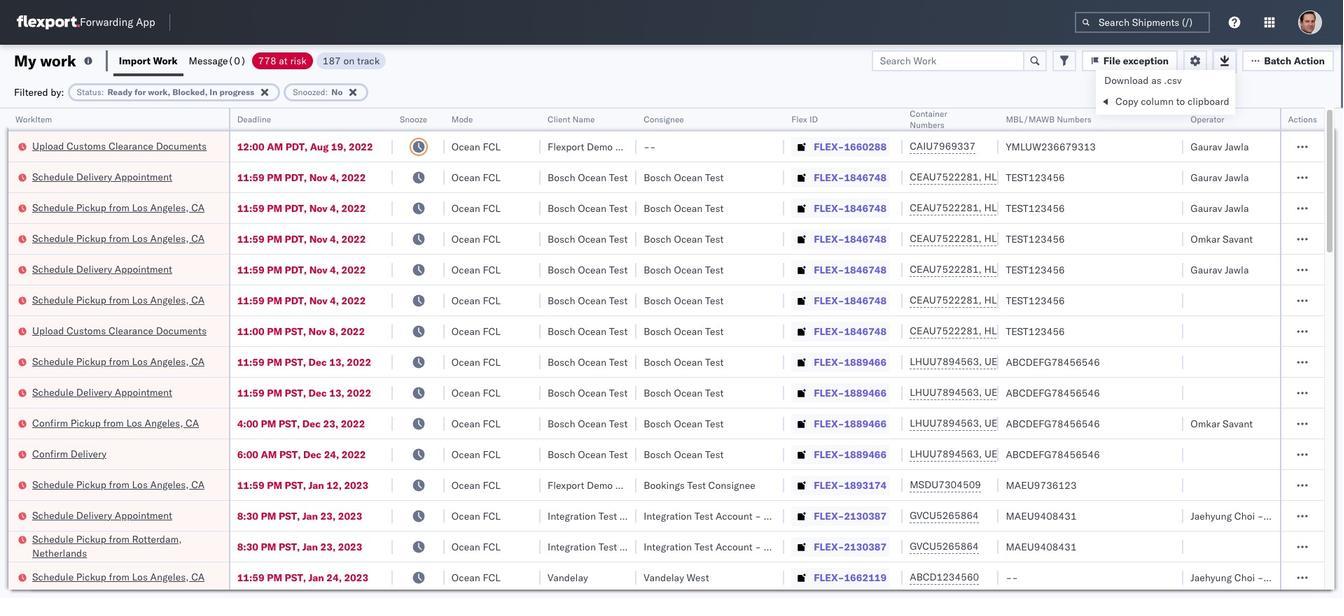 Task type: describe. For each thing, give the bounding box(es) containing it.
6 hlxu8034992 from the top
[[1059, 325, 1127, 338]]

3 test123456 from the top
[[1006, 233, 1065, 245]]

progress
[[219, 86, 254, 97]]

778
[[258, 54, 276, 67]]

resize handle column header for flex id
[[886, 109, 903, 599]]

omkar savant for ceau7522281, hlxu6269489, hlxu8034992
[[1191, 233, 1253, 245]]

4:00
[[237, 418, 258, 430]]

my
[[14, 51, 36, 70]]

11 resize handle column header from the left
[[1308, 109, 1324, 599]]

1 karl from the top
[[764, 510, 782, 523]]

2 schedule delivery appointment button from the top
[[32, 262, 172, 278]]

appointment for 2nd the schedule delivery appointment link from the bottom of the page
[[115, 386, 172, 399]]

lhuu7894563, uetu5238478 for schedule delivery appointment
[[910, 387, 1053, 399]]

6:00
[[237, 449, 258, 461]]

3 flex- from the top
[[814, 202, 844, 215]]

schedule pickup from los angeles, ca for 6th schedule pickup from los angeles, ca link from the bottom
[[32, 201, 205, 214]]

resize handle column header for deadline
[[376, 109, 393, 599]]

container numbers button
[[903, 106, 985, 131]]

flex id button
[[785, 111, 889, 125]]

schedule pickup from rotterdam, netherlands
[[32, 533, 182, 560]]

flexport demo consignee for bookings
[[548, 479, 662, 492]]

import
[[119, 54, 151, 67]]

ceau7522281, for 1st the schedule delivery appointment link from the top of the page
[[910, 171, 982, 183]]

vandelay west
[[644, 572, 709, 584]]

los inside 'confirm pickup from los angeles, ca' link
[[126, 417, 142, 430]]

(0)
[[228, 54, 246, 67]]

1 schedule pickup from los angeles, ca link from the top
[[32, 201, 205, 215]]

container numbers
[[910, 109, 947, 130]]

19,
[[331, 140, 346, 153]]

am for pdt,
[[267, 140, 283, 153]]

angeles, for 6th schedule pickup from los angeles, ca link from the top
[[150, 571, 189, 584]]

for
[[134, 86, 146, 97]]

1660288
[[844, 140, 887, 153]]

from inside schedule pickup from rotterdam, netherlands
[[109, 533, 129, 546]]

2 karl from the top
[[764, 541, 782, 554]]

1 flex- from the top
[[814, 140, 844, 153]]

4 schedule pickup from los angeles, ca button from the top
[[32, 355, 205, 370]]

4 fcl from the top
[[483, 233, 501, 245]]

3 schedule delivery appointment link from the top
[[32, 386, 172, 400]]

11:59 pm pst, jan 12, 2023
[[237, 479, 368, 492]]

agent
[[1317, 510, 1343, 523]]

schedule pickup from los angeles, ca for second schedule pickup from los angeles, ca link from the top
[[32, 232, 205, 245]]

west
[[687, 572, 709, 584]]

clearance for 1st upload customs clearance documents link from the bottom of the page
[[108, 325, 153, 337]]

1 schedule from the top
[[32, 171, 74, 183]]

pickup for 3rd schedule pickup from los angeles, ca link from the bottom of the page
[[76, 355, 106, 368]]

2 11:59 pm pdt, nov 4, 2022 from the top
[[237, 202, 366, 215]]

forwarding
[[80, 16, 133, 29]]

15 flex- from the top
[[814, 572, 844, 584]]

to
[[1176, 95, 1185, 108]]

1 test123456 from the top
[[1006, 171, 1065, 184]]

demo for -
[[587, 140, 613, 153]]

6 flex-1846748 from the top
[[814, 325, 887, 338]]

flexport for bookings test consignee
[[548, 479, 584, 492]]

1 integration test account - karl lagerfeld from the top
[[644, 510, 826, 523]]

status
[[77, 86, 101, 97]]

my work
[[14, 51, 76, 70]]

ca for 3rd schedule pickup from los angeles, ca 'button' from the bottom
[[191, 355, 205, 368]]

forwarding app link
[[17, 15, 155, 29]]

bookings
[[644, 479, 685, 492]]

2022 for 3rd schedule pickup from los angeles, ca link from the bottom of the page
[[347, 356, 371, 369]]

4 uetu5238478 from the top
[[985, 448, 1053, 461]]

5 fcl from the top
[[483, 264, 501, 276]]

5 flex-1846748 from the top
[[814, 294, 887, 307]]

demo for bookings
[[587, 479, 613, 492]]

4 schedule pickup from los angeles, ca link from the top
[[32, 355, 205, 369]]

6 ceau7522281, hlxu6269489, hlxu8034992 from the top
[[910, 325, 1127, 338]]

6:00 am pst, dec 24, 2022
[[237, 449, 366, 461]]

10 fcl from the top
[[483, 418, 501, 430]]

confirm delivery button
[[32, 447, 107, 463]]

angeles, for 3rd schedule pickup from los angeles, ca link from the bottom of the page
[[150, 355, 189, 368]]

4 4, from the top
[[330, 264, 339, 276]]

client
[[548, 114, 570, 125]]

uetu5238478 for schedule pickup from los angeles, ca
[[985, 356, 1053, 368]]

ymluw236679313
[[1006, 140, 1096, 153]]

2 upload customs clearance documents link from the top
[[32, 324, 207, 338]]

aug
[[310, 140, 329, 153]]

msdu7304509
[[910, 479, 981, 492]]

ceau7522281, hlxu6269489, hlxu8034992 for 3rd schedule pickup from los angeles, ca link from the top
[[910, 294, 1127, 307]]

5 schedule from the top
[[32, 294, 74, 306]]

flex-1889466 for schedule pickup from los angeles, ca
[[814, 356, 887, 369]]

omkar savant for lhuu7894563, uetu5238478
[[1191, 418, 1253, 430]]

1 vertical spatial --
[[1006, 572, 1018, 584]]

9 fcl from the top
[[483, 387, 501, 400]]

upload customs clearance documents for 1st upload customs clearance documents link from the bottom of the page
[[32, 325, 207, 337]]

1 8:30 from the top
[[237, 510, 258, 523]]

list box containing download as .csv
[[1096, 70, 1235, 115]]

4 ocean fcl from the top
[[452, 233, 501, 245]]

snoozed : no
[[293, 86, 343, 97]]

3 fcl from the top
[[483, 202, 501, 215]]

Search Work text field
[[872, 50, 1024, 71]]

4 lhuu7894563, uetu5238478 from the top
[[910, 448, 1053, 461]]

lhuu7894563, uetu5238478 for confirm pickup from los angeles, ca
[[910, 417, 1053, 430]]

11 fcl from the top
[[483, 449, 501, 461]]

hlxu6269489, for second schedule pickup from los angeles, ca link from the top
[[984, 233, 1056, 245]]

on
[[343, 54, 355, 67]]

6 hlxu6269489, from the top
[[984, 325, 1056, 338]]

10 resize handle column header from the left
[[1263, 109, 1280, 599]]

message
[[189, 54, 228, 67]]

3 ocean fcl from the top
[[452, 202, 501, 215]]

container
[[910, 109, 947, 119]]

status : ready for work, blocked, in progress
[[77, 86, 254, 97]]

2 customs from the top
[[67, 325, 106, 337]]

12:00 am pdt, aug 19, 2022
[[237, 140, 373, 153]]

schedule delivery appointment for 4th the schedule delivery appointment link
[[32, 509, 172, 522]]

clearance for 1st upload customs clearance documents link from the top of the page
[[108, 140, 153, 152]]

5 ocean fcl from the top
[[452, 264, 501, 276]]

consignee inside button
[[644, 114, 684, 125]]

11 ocean fcl from the top
[[452, 449, 501, 461]]

2 11:59 from the top
[[237, 202, 265, 215]]

flexport for --
[[548, 140, 584, 153]]

in
[[210, 86, 217, 97]]

2 schedule from the top
[[32, 201, 74, 214]]

abcdefg78456546 for schedule delivery appointment
[[1006, 387, 1100, 400]]

15 fcl from the top
[[483, 572, 501, 584]]

2022 for 'confirm pickup from los angeles, ca' link
[[341, 418, 365, 430]]

delivery for confirm delivery button
[[71, 448, 107, 460]]

11:59 for 1st the schedule delivery appointment link from the top of the page
[[237, 171, 265, 184]]

batch
[[1264, 54, 1292, 67]]

24, for 2023
[[327, 572, 342, 584]]

track
[[357, 54, 380, 67]]

1 gvcu5265864 from the top
[[910, 510, 979, 522]]

1 schedule delivery appointment link from the top
[[32, 170, 172, 184]]

flex-1662119
[[814, 572, 887, 584]]

resize handle column header for workitem
[[212, 109, 229, 599]]

maeu9736123
[[1006, 479, 1077, 492]]

flex
[[792, 114, 807, 125]]

id
[[810, 114, 818, 125]]

batch action
[[1264, 54, 1325, 67]]

2022 for second the schedule delivery appointment link from the top of the page
[[341, 264, 366, 276]]

3 4, from the top
[[330, 233, 339, 245]]

delivery for third schedule delivery appointment button from the bottom of the page
[[76, 263, 112, 276]]

2 ocean fcl from the top
[[452, 171, 501, 184]]

snoozed
[[293, 86, 325, 97]]

resize handle column header for container numbers
[[982, 109, 999, 599]]

omkar for ceau7522281, hlxu6269489, hlxu8034992
[[1191, 233, 1220, 245]]

13, for schedule pickup from los angeles, ca
[[329, 356, 345, 369]]

filtered
[[14, 86, 48, 98]]

download as .csv
[[1104, 74, 1182, 87]]

3 jawla from the top
[[1225, 202, 1249, 215]]

flex-1893174
[[814, 479, 887, 492]]

13 ocean fcl from the top
[[452, 510, 501, 523]]

name
[[573, 114, 595, 125]]

4 1889466 from the top
[[844, 449, 887, 461]]

numbers for mbl/mawb numbers
[[1057, 114, 1092, 125]]

1889466 for schedule pickup from los angeles, ca
[[844, 356, 887, 369]]

savant for lhuu7894563, uetu5238478
[[1223, 418, 1253, 430]]

as
[[1151, 74, 1162, 87]]

6 1846748 from the top
[[844, 325, 887, 338]]

.csv
[[1164, 74, 1182, 87]]

work
[[153, 54, 178, 67]]

dec for schedule pickup from los angeles, ca
[[309, 356, 327, 369]]

at
[[279, 54, 288, 67]]

uetu5238478 for confirm pickup from los angeles, ca
[[985, 417, 1053, 430]]

dec for schedule delivery appointment
[[309, 387, 327, 400]]

by:
[[51, 86, 64, 98]]

upload for 1st upload customs clearance documents button from the bottom
[[32, 325, 64, 337]]

8 flex- from the top
[[814, 356, 844, 369]]

ceau7522281, for 3rd schedule pickup from los angeles, ca link from the top
[[910, 294, 982, 307]]

187 on track
[[323, 54, 380, 67]]

client name
[[548, 114, 595, 125]]

14 flex- from the top
[[814, 541, 844, 554]]

confirm pickup from los angeles, ca link
[[32, 416, 199, 430]]

am for pst,
[[261, 449, 277, 461]]

2 flex-2130387 from the top
[[814, 541, 887, 554]]

pickup for 3rd schedule pickup from los angeles, ca link from the top
[[76, 294, 106, 306]]

11 schedule from the top
[[32, 571, 74, 584]]

ca for 1st schedule pickup from los angeles, ca 'button'
[[191, 201, 205, 214]]

3 hlxu8034992 from the top
[[1059, 233, 1127, 245]]

angeles, for second schedule pickup from los angeles, ca link from the top
[[150, 232, 189, 245]]

confirm pickup from los angeles, ca
[[32, 417, 199, 430]]

confirm pickup from los angeles, ca button
[[32, 416, 199, 432]]

6 schedule pickup from los angeles, ca link from the top
[[32, 570, 205, 584]]

risk
[[290, 54, 307, 67]]

mbl/mawb numbers
[[1006, 114, 1092, 125]]

client name button
[[541, 111, 623, 125]]

file exception
[[1104, 54, 1169, 67]]

11:59 pm pdt, nov 4, 2022 for second schedule pickup from los angeles, ca link from the top
[[237, 233, 366, 245]]

flexport demo consignee for -
[[548, 140, 662, 153]]

7 ocean fcl from the top
[[452, 325, 501, 338]]

omkar for lhuu7894563, uetu5238478
[[1191, 418, 1220, 430]]

column
[[1141, 95, 1174, 108]]

message (0)
[[189, 54, 246, 67]]

ceau7522281, hlxu6269489, hlxu8034992 for 1st the schedule delivery appointment link from the top of the page
[[910, 171, 1127, 183]]

caiu7969337
[[910, 140, 976, 153]]

1 schedule delivery appointment button from the top
[[32, 170, 172, 185]]

3 gaurav from the top
[[1191, 202, 1222, 215]]

12 flex- from the top
[[814, 479, 844, 492]]

flex id
[[792, 114, 818, 125]]

operator
[[1191, 114, 1225, 125]]

4 flex-1889466 from the top
[[814, 449, 887, 461]]

2022 for 1st the schedule delivery appointment link from the top of the page
[[341, 171, 366, 184]]

8 schedule from the top
[[32, 479, 74, 491]]

ceau7522281, hlxu6269489, hlxu8034992 for second schedule pickup from los angeles, ca link from the top
[[910, 233, 1127, 245]]

blocked,
[[172, 86, 208, 97]]

actions
[[1288, 114, 1317, 125]]

: for snoozed
[[325, 86, 328, 97]]

5 flex- from the top
[[814, 264, 844, 276]]

2 lagerfeld from the top
[[784, 541, 826, 554]]

2 8:30 from the top
[[237, 541, 258, 554]]

action
[[1294, 54, 1325, 67]]

1889466 for confirm pickup from los angeles, ca
[[844, 418, 887, 430]]

flexport. image
[[17, 15, 80, 29]]

1 lagerfeld from the top
[[784, 510, 826, 523]]

4 schedule delivery appointment link from the top
[[32, 509, 172, 523]]

1 8:30 pm pst, jan 23, 2023 from the top
[[237, 510, 362, 523]]

2 fcl from the top
[[483, 171, 501, 184]]

deadline button
[[230, 111, 379, 125]]

origin
[[1287, 510, 1314, 523]]

2 schedule pickup from los angeles, ca link from the top
[[32, 231, 205, 245]]

upload for 1st upload customs clearance documents button from the top of the page
[[32, 140, 64, 152]]

file
[[1104, 54, 1121, 67]]

1 4, from the top
[[330, 171, 339, 184]]

6 ocean fcl from the top
[[452, 294, 501, 307]]

2 account from the top
[[716, 541, 753, 554]]

4 schedule delivery appointment button from the top
[[32, 509, 172, 524]]

4 schedule from the top
[[32, 263, 74, 276]]

12 fcl from the top
[[483, 479, 501, 492]]

1 1846748 from the top
[[844, 171, 887, 184]]

3 resize handle column header from the left
[[428, 109, 445, 599]]

13 fcl from the top
[[483, 510, 501, 523]]

netherlands
[[32, 547, 87, 560]]

schedule inside schedule pickup from rotterdam, netherlands
[[32, 533, 74, 546]]

lhuu7894563, uetu5238478 for schedule pickup from los angeles, ca
[[910, 356, 1053, 368]]

7 fcl from the top
[[483, 325, 501, 338]]

9 schedule from the top
[[32, 509, 74, 522]]

pickup for 6th schedule pickup from los angeles, ca link from the top
[[76, 571, 106, 584]]

workitem button
[[8, 111, 215, 125]]

gaurav for 1st the schedule delivery appointment link from the top of the page
[[1191, 171, 1222, 184]]



Task type: vqa. For each thing, say whether or not it's contained in the screenshot.
of at the left
no



Task type: locate. For each thing, give the bounding box(es) containing it.
1 vertical spatial maeu9408431
[[1006, 541, 1077, 554]]

1 account from the top
[[716, 510, 753, 523]]

ceau7522281, for second schedule pickup from los angeles, ca link from the top
[[910, 233, 982, 245]]

4 schedule pickup from los angeles, ca from the top
[[32, 355, 205, 368]]

flex-1846748
[[814, 171, 887, 184], [814, 202, 887, 215], [814, 233, 887, 245], [814, 264, 887, 276], [814, 294, 887, 307], [814, 325, 887, 338]]

0 vertical spatial maeu9408431
[[1006, 510, 1077, 523]]

resize handle column header for consignee
[[768, 109, 785, 599]]

11:59 pm pdt, nov 4, 2022 for second the schedule delivery appointment link from the top of the page
[[237, 264, 366, 276]]

2 resize handle column header from the left
[[376, 109, 393, 599]]

1 13, from the top
[[329, 356, 345, 369]]

1 vertical spatial 2130387
[[844, 541, 887, 554]]

karl
[[764, 510, 782, 523], [764, 541, 782, 554]]

1 ocean fcl from the top
[[452, 140, 501, 153]]

0 vertical spatial omkar
[[1191, 233, 1220, 245]]

confirm for confirm pickup from los angeles, ca
[[32, 417, 68, 430]]

1 vertical spatial upload customs clearance documents button
[[32, 324, 207, 339]]

0 vertical spatial confirm
[[32, 417, 68, 430]]

abcd1234560
[[910, 571, 979, 584]]

11 flex- from the top
[[814, 449, 844, 461]]

0 vertical spatial karl
[[764, 510, 782, 523]]

7 resize handle column header from the left
[[886, 109, 903, 599]]

2 schedule delivery appointment link from the top
[[32, 262, 172, 276]]

abcdefg78456546 for schedule pickup from los angeles, ca
[[1006, 356, 1100, 369]]

0 vertical spatial integration
[[644, 510, 692, 523]]

appointment for 1st the schedule delivery appointment link from the top of the page
[[115, 171, 172, 183]]

0 vertical spatial customs
[[67, 140, 106, 152]]

1 vertical spatial flex-2130387
[[814, 541, 887, 554]]

0 vertical spatial 23,
[[323, 418, 338, 430]]

integration up vandelay west
[[644, 541, 692, 554]]

10 ocean fcl from the top
[[452, 418, 501, 430]]

documents left 11:00 at the left bottom of the page
[[156, 325, 207, 337]]

4 11:59 from the top
[[237, 264, 265, 276]]

rotterdam,
[[132, 533, 182, 546]]

23, down 12,
[[320, 510, 336, 523]]

0 vertical spatial lagerfeld
[[784, 510, 826, 523]]

187
[[323, 54, 341, 67]]

4,
[[330, 171, 339, 184], [330, 202, 339, 215], [330, 233, 339, 245], [330, 264, 339, 276], [330, 294, 339, 307]]

import work button
[[113, 45, 183, 76]]

1 vertical spatial confirm
[[32, 448, 68, 460]]

8 11:59 from the top
[[237, 479, 265, 492]]

numbers up ymluw236679313
[[1057, 114, 1092, 125]]

6 test123456 from the top
[[1006, 325, 1065, 338]]

1 vertical spatial upload customs clearance documents
[[32, 325, 207, 337]]

from
[[109, 201, 129, 214], [109, 232, 129, 245], [109, 294, 129, 306], [109, 355, 129, 368], [103, 417, 124, 430], [109, 479, 129, 491], [109, 533, 129, 546], [109, 571, 129, 584]]

2130387 down 1893174
[[844, 510, 887, 523]]

--
[[644, 140, 656, 153], [1006, 572, 1018, 584]]

0 vertical spatial 24,
[[324, 449, 339, 461]]

vandelay for vandelay
[[548, 572, 588, 584]]

1 maeu9408431 from the top
[[1006, 510, 1077, 523]]

11:59 pm pdt, nov 4, 2022
[[237, 171, 366, 184], [237, 202, 366, 215], [237, 233, 366, 245], [237, 264, 366, 276], [237, 294, 366, 307]]

dec up 6:00 am pst, dec 24, 2022
[[302, 418, 321, 430]]

flex-1889466 for confirm pickup from los angeles, ca
[[814, 418, 887, 430]]

11:59 for 2nd the schedule delivery appointment link from the bottom of the page
[[237, 387, 265, 400]]

workitem
[[15, 114, 52, 125]]

los
[[132, 201, 148, 214], [132, 232, 148, 245], [132, 294, 148, 306], [132, 355, 148, 368], [126, 417, 142, 430], [132, 479, 148, 491], [132, 571, 148, 584]]

0 vertical spatial 8:30
[[237, 510, 258, 523]]

2 ceau7522281, from the top
[[910, 202, 982, 214]]

clearance
[[108, 140, 153, 152], [108, 325, 153, 337]]

ready
[[107, 86, 132, 97]]

pickup for 'confirm pickup from los angeles, ca' link
[[71, 417, 101, 430]]

: left ready
[[101, 86, 104, 97]]

uetu5238478
[[985, 356, 1053, 368], [985, 387, 1053, 399], [985, 417, 1053, 430], [985, 448, 1053, 461]]

11:59 pm pst, dec 13, 2022 for schedule pickup from los angeles, ca
[[237, 356, 371, 369]]

1 vertical spatial lagerfeld
[[784, 541, 826, 554]]

pickup for 6th schedule pickup from los angeles, ca link from the bottom
[[76, 201, 106, 214]]

omkar
[[1191, 233, 1220, 245], [1191, 418, 1220, 430]]

schedule pickup from los angeles, ca for 3rd schedule pickup from los angeles, ca link from the top
[[32, 294, 205, 306]]

delivery inside button
[[71, 448, 107, 460]]

1 schedule pickup from los angeles, ca button from the top
[[32, 201, 205, 216]]

3 schedule pickup from los angeles, ca link from the top
[[32, 293, 205, 307]]

1 vertical spatial upload customs clearance documents link
[[32, 324, 207, 338]]

1 vertical spatial upload
[[32, 325, 64, 337]]

12 ocean fcl from the top
[[452, 479, 501, 492]]

demo left bookings
[[587, 479, 613, 492]]

4 appointment from the top
[[115, 509, 172, 522]]

0 vertical spatial 13,
[[329, 356, 345, 369]]

1 flexport demo consignee from the top
[[548, 140, 662, 153]]

gaurav jawla for 1st upload customs clearance documents link from the top of the page
[[1191, 140, 1249, 153]]

13, down 8,
[[329, 356, 345, 369]]

test123456
[[1006, 171, 1065, 184], [1006, 202, 1065, 215], [1006, 233, 1065, 245], [1006, 264, 1065, 276], [1006, 294, 1065, 307], [1006, 325, 1065, 338]]

dec up the "4:00 pm pst, dec 23, 2022"
[[309, 387, 327, 400]]

0 vertical spatial 8:30 pm pst, jan 23, 2023
[[237, 510, 362, 523]]

2 gvcu5265864 from the top
[[910, 541, 979, 553]]

1 vertical spatial account
[[716, 541, 753, 554]]

: for status
[[101, 86, 104, 97]]

0 vertical spatial omkar savant
[[1191, 233, 1253, 245]]

gaurav jawla for 1st the schedule delivery appointment link from the top of the page
[[1191, 171, 1249, 184]]

0 vertical spatial upload customs clearance documents link
[[32, 139, 207, 153]]

mbl/mawb
[[1006, 114, 1055, 125]]

3 ceau7522281, hlxu6269489, hlxu8034992 from the top
[[910, 233, 1127, 245]]

pst,
[[285, 325, 306, 338], [285, 356, 306, 369], [285, 387, 306, 400], [279, 418, 300, 430], [279, 449, 301, 461], [285, 479, 306, 492], [279, 510, 300, 523], [279, 541, 300, 554], [285, 572, 306, 584]]

1 schedule pickup from los angeles, ca from the top
[[32, 201, 205, 214]]

-- down the consignee button on the top of page
[[644, 140, 656, 153]]

5 schedule pickup from los angeles, ca button from the top
[[32, 478, 205, 493]]

6 schedule pickup from los angeles, ca button from the top
[[32, 570, 205, 586]]

1 flex-1889466 from the top
[[814, 356, 887, 369]]

angeles,
[[150, 201, 189, 214], [150, 232, 189, 245], [150, 294, 189, 306], [150, 355, 189, 368], [145, 417, 183, 430], [150, 479, 189, 491], [150, 571, 189, 584]]

9 11:59 from the top
[[237, 572, 265, 584]]

0 vertical spatial am
[[267, 140, 283, 153]]

0 vertical spatial clearance
[[108, 140, 153, 152]]

0 vertical spatial upload customs clearance documents button
[[32, 139, 207, 154]]

8:30 up 11:59 pm pst, jan 24, 2023
[[237, 541, 258, 554]]

2 4, from the top
[[330, 202, 339, 215]]

numbers inside container numbers
[[910, 120, 945, 130]]

upload customs clearance documents button
[[32, 139, 207, 154], [32, 324, 207, 339]]

ocean fcl
[[452, 140, 501, 153], [452, 171, 501, 184], [452, 202, 501, 215], [452, 233, 501, 245], [452, 264, 501, 276], [452, 294, 501, 307], [452, 325, 501, 338], [452, 356, 501, 369], [452, 387, 501, 400], [452, 418, 501, 430], [452, 449, 501, 461], [452, 479, 501, 492], [452, 510, 501, 523], [452, 541, 501, 554], [452, 572, 501, 584]]

filtered by:
[[14, 86, 64, 98]]

mode button
[[445, 111, 527, 125]]

1 vertical spatial 8:30 pm pst, jan 23, 2023
[[237, 541, 362, 554]]

3 lhuu7894563, uetu5238478 from the top
[[910, 417, 1053, 430]]

numbers for container numbers
[[910, 120, 945, 130]]

6 flex- from the top
[[814, 294, 844, 307]]

2 flex-1846748 from the top
[[814, 202, 887, 215]]

schedule pickup from los angeles, ca for 2nd schedule pickup from los angeles, ca link from the bottom of the page
[[32, 479, 205, 491]]

1 vertical spatial am
[[261, 449, 277, 461]]

11:59 for 3rd schedule pickup from los angeles, ca link from the top
[[237, 294, 265, 307]]

1 integration from the top
[[644, 510, 692, 523]]

confirm
[[32, 417, 68, 430], [32, 448, 68, 460]]

dec up 11:59 pm pst, jan 12, 2023
[[303, 449, 322, 461]]

jaehyung
[[1191, 510, 1232, 523]]

integration
[[644, 510, 692, 523], [644, 541, 692, 554]]

11:59 for second schedule pickup from los angeles, ca link from the top
[[237, 233, 265, 245]]

gaurav jawla for second the schedule delivery appointment link from the top of the page
[[1191, 264, 1249, 276]]

0 horizontal spatial :
[[101, 86, 104, 97]]

resize handle column header for mbl/mawb numbers
[[1167, 109, 1184, 599]]

2 integration test account - karl lagerfeld from the top
[[644, 541, 826, 554]]

0 vertical spatial flexport
[[548, 140, 584, 153]]

0 vertical spatial 2130387
[[844, 510, 887, 523]]

0 horizontal spatial vandelay
[[548, 572, 588, 584]]

11:59 pm pst, jan 24, 2023
[[237, 572, 368, 584]]

1 hlxu6269489, from the top
[[984, 171, 1056, 183]]

Search Shipments (/) text field
[[1075, 12, 1210, 33]]

1 vertical spatial demo
[[587, 479, 613, 492]]

integration down bookings
[[644, 510, 692, 523]]

8:30 down 6:00
[[237, 510, 258, 523]]

5 11:59 pm pdt, nov 4, 2022 from the top
[[237, 294, 366, 307]]

angeles, for 3rd schedule pickup from los angeles, ca link from the top
[[150, 294, 189, 306]]

1893174
[[844, 479, 887, 492]]

3 schedule delivery appointment button from the top
[[32, 386, 172, 401]]

1 omkar savant from the top
[[1191, 233, 1253, 245]]

1 2130387 from the top
[[844, 510, 887, 523]]

1889466
[[844, 356, 887, 369], [844, 387, 887, 400], [844, 418, 887, 430], [844, 449, 887, 461]]

savant for ceau7522281, hlxu6269489, hlxu8034992
[[1223, 233, 1253, 245]]

2 upload from the top
[[32, 325, 64, 337]]

2 vertical spatial 23,
[[320, 541, 336, 554]]

lhuu7894563, for schedule delivery appointment
[[910, 387, 982, 399]]

11:59 pm pst, dec 13, 2022 up the "4:00 pm pst, dec 23, 2022"
[[237, 387, 371, 400]]

1 upload customs clearance documents button from the top
[[32, 139, 207, 154]]

2 1846748 from the top
[[844, 202, 887, 215]]

lagerfeld
[[784, 510, 826, 523], [784, 541, 826, 554]]

3 1846748 from the top
[[844, 233, 887, 245]]

pdt,
[[285, 140, 308, 153], [285, 171, 307, 184], [285, 202, 307, 215], [285, 233, 307, 245], [285, 264, 307, 276], [285, 294, 307, 307]]

schedule pickup from los angeles, ca button
[[32, 201, 205, 216], [32, 231, 205, 247], [32, 293, 205, 308], [32, 355, 205, 370], [32, 478, 205, 493], [32, 570, 205, 586]]

ca for the confirm pickup from los angeles, ca button
[[186, 417, 199, 430]]

11:59 for second the schedule delivery appointment link from the top of the page
[[237, 264, 265, 276]]

gvcu5265864 up abcd1234560
[[910, 541, 979, 553]]

1 vertical spatial documents
[[156, 325, 207, 337]]

confirm delivery
[[32, 448, 107, 460]]

1 vertical spatial 24,
[[327, 572, 342, 584]]

list box
[[1096, 70, 1235, 115]]

11:59 pm pst, dec 13, 2022 down 11:00 pm pst, nov 8, 2022
[[237, 356, 371, 369]]

3 1889466 from the top
[[844, 418, 887, 430]]

12:00
[[237, 140, 265, 153]]

ceau7522281,
[[910, 171, 982, 183], [910, 202, 982, 214], [910, 233, 982, 245], [910, 263, 982, 276], [910, 294, 982, 307], [910, 325, 982, 338]]

9 flex- from the top
[[814, 387, 844, 400]]

upload customs clearance documents for 1st upload customs clearance documents link from the top of the page
[[32, 140, 207, 152]]

1 omkar from the top
[[1191, 233, 1220, 245]]

account
[[716, 510, 753, 523], [716, 541, 753, 554]]

pickup for second schedule pickup from los angeles, ca link from the top
[[76, 232, 106, 245]]

9 resize handle column header from the left
[[1167, 109, 1184, 599]]

confirm delivery link
[[32, 447, 107, 461]]

ca inside button
[[186, 417, 199, 430]]

schedule delivery appointment for 1st the schedule delivery appointment link from the top of the page
[[32, 171, 172, 183]]

1 documents from the top
[[156, 140, 207, 152]]

demo down name at the left top of page
[[587, 140, 613, 153]]

5 test123456 from the top
[[1006, 294, 1065, 307]]

work
[[40, 51, 76, 70]]

0 vertical spatial savant
[[1223, 233, 1253, 245]]

0 vertical spatial upload
[[32, 140, 64, 152]]

1 vertical spatial clearance
[[108, 325, 153, 337]]

ca for 6th schedule pickup from los angeles, ca 'button' from the top of the page
[[191, 571, 205, 584]]

integration test account - karl lagerfeld down bookings test consignee
[[644, 510, 826, 523]]

5 resize handle column header from the left
[[620, 109, 637, 599]]

1 gaurav from the top
[[1191, 140, 1222, 153]]

bosch ocean test
[[548, 171, 628, 184], [644, 171, 724, 184], [548, 202, 628, 215], [644, 202, 724, 215], [548, 233, 628, 245], [644, 233, 724, 245], [548, 264, 628, 276], [644, 264, 724, 276], [548, 294, 628, 307], [644, 294, 724, 307], [548, 325, 628, 338], [644, 325, 724, 338], [548, 356, 628, 369], [644, 356, 724, 369], [548, 387, 628, 400], [644, 387, 724, 400], [548, 418, 628, 430], [644, 418, 724, 430], [548, 449, 628, 461], [644, 449, 724, 461]]

1 horizontal spatial numbers
[[1057, 114, 1092, 125]]

angeles, inside button
[[145, 417, 183, 430]]

15 ocean fcl from the top
[[452, 572, 501, 584]]

1 jawla from the top
[[1225, 140, 1249, 153]]

2023
[[344, 479, 368, 492], [338, 510, 362, 523], [338, 541, 362, 554], [344, 572, 368, 584]]

2022 for second schedule pickup from los angeles, ca link from the top
[[341, 233, 366, 245]]

hlxu6269489, for 1st the schedule delivery appointment link from the top of the page
[[984, 171, 1056, 183]]

resize handle column header
[[212, 109, 229, 599], [376, 109, 393, 599], [428, 109, 445, 599], [524, 109, 541, 599], [620, 109, 637, 599], [768, 109, 785, 599], [886, 109, 903, 599], [982, 109, 999, 599], [1167, 109, 1184, 599], [1263, 109, 1280, 599], [1308, 109, 1324, 599]]

11:59
[[237, 171, 265, 184], [237, 202, 265, 215], [237, 233, 265, 245], [237, 264, 265, 276], [237, 294, 265, 307], [237, 356, 265, 369], [237, 387, 265, 400], [237, 479, 265, 492], [237, 572, 265, 584]]

bosch
[[548, 171, 575, 184], [644, 171, 671, 184], [548, 202, 575, 215], [644, 202, 671, 215], [548, 233, 575, 245], [644, 233, 671, 245], [548, 264, 575, 276], [644, 264, 671, 276], [548, 294, 575, 307], [644, 294, 671, 307], [548, 325, 575, 338], [644, 325, 671, 338], [548, 356, 575, 369], [644, 356, 671, 369], [548, 387, 575, 400], [644, 387, 671, 400], [548, 418, 575, 430], [644, 418, 671, 430], [548, 449, 575, 461], [644, 449, 671, 461]]

11:59 pm pst, dec 13, 2022
[[237, 356, 371, 369], [237, 387, 371, 400]]

bookings test consignee
[[644, 479, 755, 492]]

ceau7522281, for second the schedule delivery appointment link from the top of the page
[[910, 263, 982, 276]]

8 fcl from the top
[[483, 356, 501, 369]]

23, up 11:59 pm pst, jan 24, 2023
[[320, 541, 336, 554]]

demo
[[587, 140, 613, 153], [587, 479, 613, 492]]

schedule delivery appointment for 2nd the schedule delivery appointment link from the bottom of the page
[[32, 386, 172, 399]]

consignee button
[[637, 111, 771, 125]]

flex-1662119 button
[[792, 568, 890, 588], [792, 568, 890, 588]]

5 schedule pickup from los angeles, ca from the top
[[32, 479, 205, 491]]

2 documents from the top
[[156, 325, 207, 337]]

copy column to clipboard
[[1116, 95, 1230, 108]]

dec down 11:00 pm pst, nov 8, 2022
[[309, 356, 327, 369]]

4 flex-1846748 from the top
[[814, 264, 887, 276]]

work,
[[148, 86, 170, 97]]

lagerfeld down flex-1893174
[[784, 510, 826, 523]]

4 test123456 from the top
[[1006, 264, 1065, 276]]

lagerfeld up flex-1662119
[[784, 541, 826, 554]]

1 vertical spatial karl
[[764, 541, 782, 554]]

numbers down container
[[910, 120, 945, 130]]

: left no
[[325, 86, 328, 97]]

flex-2130387
[[814, 510, 887, 523], [814, 541, 887, 554]]

schedule pickup from rotterdam, netherlands button
[[32, 533, 211, 562]]

gaurav for 1st upload customs clearance documents link from the top of the page
[[1191, 140, 1222, 153]]

2 2130387 from the top
[[844, 541, 887, 554]]

1 horizontal spatial --
[[1006, 572, 1018, 584]]

lhuu7894563, for schedule pickup from los angeles, ca
[[910, 356, 982, 368]]

1 vertical spatial integration
[[644, 541, 692, 554]]

1889466 for schedule delivery appointment
[[844, 387, 887, 400]]

lhuu7894563, for confirm pickup from los angeles, ca
[[910, 417, 982, 430]]

5 1846748 from the top
[[844, 294, 887, 307]]

hlxu6269489, for 3rd schedule pickup from los angeles, ca link from the top
[[984, 294, 1056, 307]]

1 vertical spatial flexport
[[548, 479, 584, 492]]

appointment for second the schedule delivery appointment link from the top of the page
[[115, 263, 172, 276]]

3 schedule pickup from los angeles, ca from the top
[[32, 294, 205, 306]]

download
[[1104, 74, 1149, 87]]

maeu9408431
[[1006, 510, 1077, 523], [1006, 541, 1077, 554]]

13, up the "4:00 pm pst, dec 23, 2022"
[[329, 387, 345, 400]]

8:30 pm pst, jan 23, 2023 down 11:59 pm pst, jan 12, 2023
[[237, 510, 362, 523]]

flex-2130387 down flex-1893174
[[814, 510, 887, 523]]

ca for second schedule pickup from los angeles, ca 'button' from the top of the page
[[191, 232, 205, 245]]

am right 12:00 at the top
[[267, 140, 283, 153]]

:
[[101, 86, 104, 97], [325, 86, 328, 97]]

pickup for the 'schedule pickup from rotterdam, netherlands' 'link'
[[76, 533, 106, 546]]

ceau7522281, hlxu6269489, hlxu8034992
[[910, 171, 1127, 183], [910, 202, 1127, 214], [910, 233, 1127, 245], [910, 263, 1127, 276], [910, 294, 1127, 307], [910, 325, 1127, 338]]

4 schedule delivery appointment from the top
[[32, 509, 172, 522]]

11:00
[[237, 325, 265, 338]]

2 vandelay from the left
[[644, 572, 684, 584]]

test
[[609, 171, 628, 184], [705, 171, 724, 184], [609, 202, 628, 215], [705, 202, 724, 215], [609, 233, 628, 245], [705, 233, 724, 245], [609, 264, 628, 276], [705, 264, 724, 276], [609, 294, 628, 307], [705, 294, 724, 307], [609, 325, 628, 338], [705, 325, 724, 338], [609, 356, 628, 369], [705, 356, 724, 369], [609, 387, 628, 400], [705, 387, 724, 400], [609, 418, 628, 430], [705, 418, 724, 430], [609, 449, 628, 461], [705, 449, 724, 461], [687, 479, 706, 492], [695, 510, 713, 523], [1266, 510, 1285, 523], [695, 541, 713, 554]]

2 upload customs clearance documents button from the top
[[32, 324, 207, 339]]

no
[[332, 86, 343, 97]]

2 uetu5238478 from the top
[[985, 387, 1053, 399]]

angeles, for 6th schedule pickup from los angeles, ca link from the bottom
[[150, 201, 189, 214]]

778 at risk
[[258, 54, 307, 67]]

flex-1889466 for schedule delivery appointment
[[814, 387, 887, 400]]

delivery for fourth schedule delivery appointment button from the top of the page
[[76, 509, 112, 522]]

1 vertical spatial customs
[[67, 325, 106, 337]]

4:00 pm pst, dec 23, 2022
[[237, 418, 365, 430]]

appointment for 4th the schedule delivery appointment link
[[115, 509, 172, 522]]

1 vertical spatial omkar savant
[[1191, 418, 1253, 430]]

1 horizontal spatial vandelay
[[644, 572, 684, 584]]

1 vertical spatial 8:30
[[237, 541, 258, 554]]

8 ocean fcl from the top
[[452, 356, 501, 369]]

1 vertical spatial flexport demo consignee
[[548, 479, 662, 492]]

pickup
[[76, 201, 106, 214], [76, 232, 106, 245], [76, 294, 106, 306], [76, 355, 106, 368], [71, 417, 101, 430], [76, 479, 106, 491], [76, 533, 106, 546], [76, 571, 106, 584]]

8:30 pm pst, jan 23, 2023 up 11:59 pm pst, jan 24, 2023
[[237, 541, 362, 554]]

2022 for 3rd schedule pickup from los angeles, ca link from the top
[[341, 294, 366, 307]]

0 vertical spatial integration test account - karl lagerfeld
[[644, 510, 826, 523]]

1 vertical spatial omkar
[[1191, 418, 1220, 430]]

flex-
[[814, 140, 844, 153], [814, 171, 844, 184], [814, 202, 844, 215], [814, 233, 844, 245], [814, 264, 844, 276], [814, 294, 844, 307], [814, 325, 844, 338], [814, 356, 844, 369], [814, 387, 844, 400], [814, 418, 844, 430], [814, 449, 844, 461], [814, 479, 844, 492], [814, 510, 844, 523], [814, 541, 844, 554], [814, 572, 844, 584]]

9 ocean fcl from the top
[[452, 387, 501, 400]]

11:59 pm pdt, nov 4, 2022 for 1st the schedule delivery appointment link from the top of the page
[[237, 171, 366, 184]]

2130387 up 1662119 at the right bottom of page
[[844, 541, 887, 554]]

1 vertical spatial integration test account - karl lagerfeld
[[644, 541, 826, 554]]

1 vertical spatial gvcu5265864
[[910, 541, 979, 553]]

1 vertical spatial savant
[[1223, 418, 1253, 430]]

1662119
[[844, 572, 887, 584]]

-- right abcd1234560
[[1006, 572, 1018, 584]]

deadline
[[237, 114, 271, 125]]

23, for confirm pickup from los angeles, ca
[[323, 418, 338, 430]]

23, for schedule delivery appointment
[[320, 510, 336, 523]]

numbers
[[1057, 114, 1092, 125], [910, 120, 945, 130]]

1 flex-2130387 from the top
[[814, 510, 887, 523]]

1 horizontal spatial :
[[325, 86, 328, 97]]

1 vertical spatial 11:59 pm pst, dec 13, 2022
[[237, 387, 371, 400]]

0 vertical spatial documents
[[156, 140, 207, 152]]

0 vertical spatial 11:59 pm pst, dec 13, 2022
[[237, 356, 371, 369]]

am right 6:00
[[261, 449, 277, 461]]

0 vertical spatial flex-2130387
[[814, 510, 887, 523]]

integration test account - karl lagerfeld up the west
[[644, 541, 826, 554]]

5 4, from the top
[[330, 294, 339, 307]]

pickup for 2nd schedule pickup from los angeles, ca link from the bottom of the page
[[76, 479, 106, 491]]

delivery for third schedule delivery appointment button from the top
[[76, 386, 112, 399]]

snooze
[[400, 114, 427, 125]]

upload
[[32, 140, 64, 152], [32, 325, 64, 337]]

delivery for first schedule delivery appointment button from the top
[[76, 171, 112, 183]]

0 vertical spatial demo
[[587, 140, 613, 153]]

0 vertical spatial gvcu5265864
[[910, 510, 979, 522]]

-
[[644, 140, 650, 153], [650, 140, 656, 153], [755, 510, 761, 523], [1258, 510, 1264, 523], [755, 541, 761, 554], [1006, 572, 1012, 584], [1012, 572, 1018, 584]]

2 appointment from the top
[[115, 263, 172, 276]]

app
[[136, 16, 155, 29]]

schedule delivery appointment for second the schedule delivery appointment link from the top of the page
[[32, 263, 172, 276]]

import work
[[119, 54, 178, 67]]

1 fcl from the top
[[483, 140, 501, 153]]

6 schedule from the top
[[32, 355, 74, 368]]

ca for fifth schedule pickup from los angeles, ca 'button' from the top
[[191, 479, 205, 491]]

2 upload customs clearance documents from the top
[[32, 325, 207, 337]]

0 vertical spatial upload customs clearance documents
[[32, 140, 207, 152]]

0 horizontal spatial --
[[644, 140, 656, 153]]

4 ceau7522281, hlxu6269489, hlxu8034992 from the top
[[910, 263, 1127, 276]]

gvcu5265864 down msdu7304509 at right
[[910, 510, 979, 522]]

8:30 pm pst, jan 23, 2023
[[237, 510, 362, 523], [237, 541, 362, 554]]

documents down blocked,
[[156, 140, 207, 152]]

2022 for 1st upload customs clearance documents link from the top of the page
[[349, 140, 373, 153]]

2 11:59 pm pst, dec 13, 2022 from the top
[[237, 387, 371, 400]]

flex-2130387 up flex-1662119
[[814, 541, 887, 554]]

choi
[[1235, 510, 1255, 523]]

2 hlxu8034992 from the top
[[1059, 202, 1127, 214]]

13, for schedule delivery appointment
[[329, 387, 345, 400]]

schedule pickup from los angeles, ca link
[[32, 201, 205, 215], [32, 231, 205, 245], [32, 293, 205, 307], [32, 355, 205, 369], [32, 478, 205, 492], [32, 570, 205, 584]]

0 vertical spatial account
[[716, 510, 753, 523]]

jaehyung choi - test origin agent
[[1191, 510, 1343, 523]]

14 fcl from the top
[[483, 541, 501, 554]]

3 flex-1889466 from the top
[[814, 418, 887, 430]]

11:59 for 2nd schedule pickup from los angeles, ca link from the bottom of the page
[[237, 479, 265, 492]]

1 vertical spatial 13,
[[329, 387, 345, 400]]

angeles, for 2nd schedule pickup from los angeles, ca link from the bottom of the page
[[150, 479, 189, 491]]

3 11:59 pm pdt, nov 4, 2022 from the top
[[237, 233, 366, 245]]

0 horizontal spatial numbers
[[910, 120, 945, 130]]

dec for confirm pickup from los angeles, ca
[[302, 418, 321, 430]]

0 vertical spatial flexport demo consignee
[[548, 140, 662, 153]]

flex-1893174 button
[[792, 476, 890, 495], [792, 476, 890, 495]]

flexport demo consignee
[[548, 140, 662, 153], [548, 479, 662, 492]]

2 schedule pickup from los angeles, ca from the top
[[32, 232, 205, 245]]

fcl
[[483, 140, 501, 153], [483, 171, 501, 184], [483, 202, 501, 215], [483, 233, 501, 245], [483, 264, 501, 276], [483, 294, 501, 307], [483, 325, 501, 338], [483, 356, 501, 369], [483, 387, 501, 400], [483, 418, 501, 430], [483, 449, 501, 461], [483, 479, 501, 492], [483, 510, 501, 523], [483, 541, 501, 554], [483, 572, 501, 584]]

11:00 pm pst, nov 8, 2022
[[237, 325, 365, 338]]

pickup inside schedule pickup from rotterdam, netherlands
[[76, 533, 106, 546]]

0 vertical spatial --
[[644, 140, 656, 153]]

23,
[[323, 418, 338, 430], [320, 510, 336, 523], [320, 541, 336, 554]]

3 flex-1846748 from the top
[[814, 233, 887, 245]]

23, up 6:00 am pst, dec 24, 2022
[[323, 418, 338, 430]]

1 vertical spatial 23,
[[320, 510, 336, 523]]

2 : from the left
[[325, 86, 328, 97]]

1 schedule delivery appointment from the top
[[32, 171, 172, 183]]

24, for 2022
[[324, 449, 339, 461]]

gaurav for second the schedule delivery appointment link from the top of the page
[[1191, 264, 1222, 276]]

schedule pickup from los angeles, ca for 6th schedule pickup from los angeles, ca link from the top
[[32, 571, 205, 584]]

11:59 pm pdt, nov 4, 2022 for 3rd schedule pickup from los angeles, ca link from the top
[[237, 294, 366, 307]]



